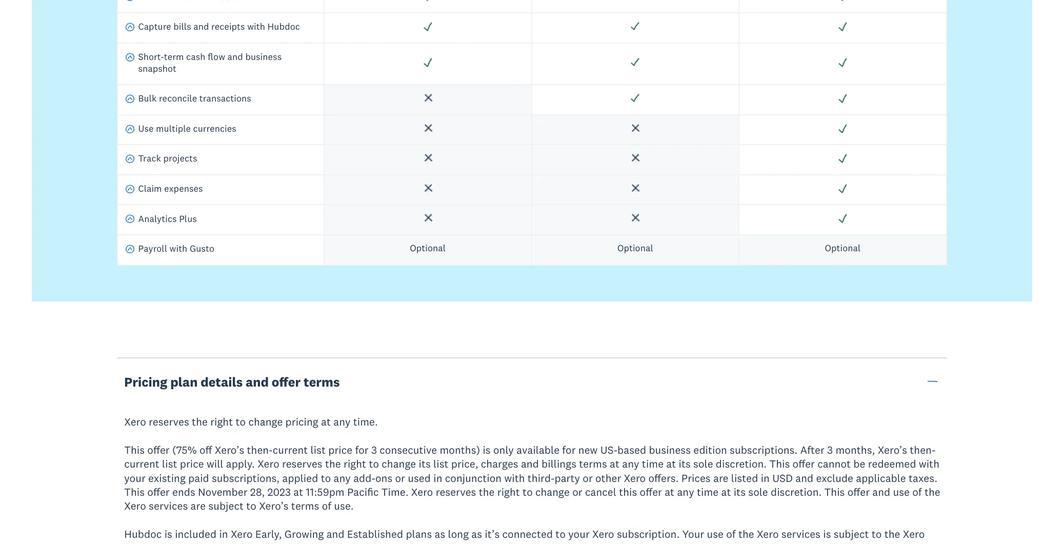 Task type: locate. For each thing, give the bounding box(es) containing it.
1 vertical spatial right
[[344, 457, 366, 471]]

use multiple currencies button
[[125, 122, 236, 137]]

this left (75%
[[124, 443, 145, 457]]

2023
[[268, 485, 291, 499]]

then- up apply.
[[247, 443, 273, 457]]

0 horizontal spatial are
[[191, 499, 206, 513]]

xero's up apply.
[[215, 443, 244, 457]]

long
[[448, 528, 469, 542]]

use left multiple at the left of the page
[[138, 123, 154, 134]]

2 for from the left
[[563, 443, 576, 457]]

are
[[714, 471, 729, 485], [191, 499, 206, 513]]

change down consecutive
[[382, 457, 416, 471]]

1 horizontal spatial discretion.
[[771, 485, 822, 499]]

0 horizontal spatial optional
[[410, 242, 446, 254]]

services
[[149, 499, 188, 513], [782, 528, 821, 542], [324, 542, 363, 544]]

2 horizontal spatial services
[[782, 528, 821, 542]]

its
[[419, 457, 431, 471], [679, 457, 691, 471], [734, 485, 746, 499]]

0 vertical spatial terms
[[304, 374, 340, 390]]

2 horizontal spatial xero's
[[878, 443, 908, 457]]

price up 11:59pm
[[329, 443, 353, 457]]

pricing plan details and offer terms
[[124, 374, 340, 390]]

at up offers.
[[667, 457, 676, 471]]

of
[[913, 485, 923, 499], [322, 499, 332, 513], [727, 528, 736, 542], [156, 542, 166, 544], [253, 542, 263, 544], [518, 542, 527, 544]]

bulk
[[138, 92, 157, 104]]

hubdoc is included in xero early, growing and established plans as long as it's connected to your xero subscription. your use of the xero services is subject to the xero terms of use and your use of the hubdoc services is subject to the hubdoc terms of use.
[[124, 528, 925, 544]]

hubdoc inside button
[[268, 21, 300, 32]]

services inside this offer (75% off xero's then-current list price for 3 consecutive months) is only available for new us-based business edition subscriptions. after 3 months, xero's then- current list price will apply. xero reserves the right to change its list price, charges and billings terms at any time at its sole discretion. this offer cannot be redeemed with your existing paid subscriptions, applied to any add-ons or used in conjunction with third-party or other xero offers. prices are listed in usd and exclude applicable taxes. this offer ends november 28, 2023 at 11:59pm pacific time. xero reserves the right to change or cancel this offer at any time at its sole discretion. this offer and use of the xero services are subject to xero's terms of use.
[[149, 499, 188, 513]]

any down based
[[623, 457, 640, 471]]

claim expenses button
[[125, 183, 203, 197]]

cancel
[[585, 485, 617, 499]]

3 up cannot
[[828, 443, 834, 457]]

your down "included"
[[210, 542, 231, 544]]

sole down edition
[[694, 457, 714, 471]]

1 horizontal spatial use
[[169, 542, 186, 544]]

analytics plus button
[[125, 213, 197, 227]]

1 horizontal spatial price
[[329, 443, 353, 457]]

in right "included"
[[219, 528, 228, 542]]

1 horizontal spatial change
[[382, 457, 416, 471]]

1 horizontal spatial xero's
[[259, 499, 289, 513]]

1 vertical spatial sole
[[749, 485, 769, 499]]

excluded image
[[423, 93, 433, 104], [423, 123, 433, 134], [630, 123, 641, 134], [423, 183, 433, 194], [630, 183, 641, 194]]

1 vertical spatial change
[[382, 457, 416, 471]]

right up off
[[210, 415, 233, 429]]

or down party
[[573, 485, 583, 499]]

1 horizontal spatial as
[[472, 528, 482, 542]]

0 horizontal spatial change
[[249, 415, 283, 429]]

are left listed
[[714, 471, 729, 485]]

0 horizontal spatial reserves
[[149, 415, 189, 429]]

0 horizontal spatial right
[[210, 415, 233, 429]]

exclude
[[817, 471, 854, 485]]

plans
[[406, 528, 432, 542]]

its down listed
[[734, 485, 746, 499]]

2 vertical spatial change
[[536, 485, 570, 499]]

0 horizontal spatial xero's
[[215, 443, 244, 457]]

business
[[245, 51, 282, 63], [649, 443, 691, 457]]

discretion. down usd in the right of the page
[[771, 485, 822, 499]]

0 horizontal spatial for
[[355, 443, 369, 457]]

1 horizontal spatial optional
[[618, 242, 654, 254]]

0 horizontal spatial or
[[395, 471, 405, 485]]

your inside this offer (75% off xero's then-current list price for 3 consecutive months) is only available for new us-based business edition subscriptions. after 3 months, xero's then- current list price will apply. xero reserves the right to change its list price, charges and billings terms at any time at its sole discretion. this offer cannot be redeemed with your existing paid subscriptions, applied to any add-ons or used in conjunction with third-party or other xero offers. prices are listed in usd and exclude applicable taxes. this offer ends november 28, 2023 at 11:59pm pacific time. xero reserves the right to change or cancel this offer at any time at its sole discretion. this offer and use of the xero services are subject to xero's terms of use.
[[124, 471, 146, 485]]

0 vertical spatial current
[[273, 443, 308, 457]]

as
[[435, 528, 446, 542], [472, 528, 482, 542]]

plan
[[170, 374, 198, 390]]

use
[[894, 485, 910, 499], [707, 528, 724, 542], [234, 542, 250, 544]]

for up 'add-'
[[355, 443, 369, 457]]

capture bills and receipts with hubdoc button
[[125, 21, 300, 35]]

sole down listed
[[749, 485, 769, 499]]

this
[[619, 485, 638, 499]]

xero
[[124, 415, 146, 429], [258, 457, 280, 471], [624, 471, 646, 485], [411, 485, 433, 499], [124, 499, 146, 513], [231, 528, 253, 542], [593, 528, 615, 542], [757, 528, 779, 542], [904, 528, 925, 542]]

1 horizontal spatial time
[[697, 485, 719, 499]]

excluded image
[[423, 153, 433, 164], [630, 153, 641, 164], [423, 213, 433, 224], [630, 213, 641, 224]]

0 horizontal spatial terms
[[124, 542, 154, 544]]

receipts
[[211, 21, 245, 32]]

change
[[249, 415, 283, 429], [382, 457, 416, 471], [536, 485, 570, 499]]

0 horizontal spatial price
[[180, 457, 204, 471]]

claim expenses
[[138, 183, 203, 194]]

sole
[[694, 457, 714, 471], [749, 485, 769, 499]]

in left usd in the right of the page
[[761, 471, 770, 485]]

billings
[[542, 457, 577, 471]]

0 vertical spatial price
[[329, 443, 353, 457]]

discretion. up listed
[[716, 457, 767, 471]]

your left existing
[[124, 471, 146, 485]]

right down charges
[[498, 485, 520, 499]]

and down available
[[521, 457, 539, 471]]

as left "it's"
[[472, 528, 482, 542]]

the
[[192, 415, 208, 429], [325, 457, 341, 471], [479, 485, 495, 499], [925, 485, 941, 499], [739, 528, 755, 542], [885, 528, 901, 542], [265, 542, 281, 544], [427, 542, 443, 544]]

short-term cash flow and business snapshot
[[138, 51, 282, 74]]

third-
[[528, 471, 555, 485]]

ends
[[172, 485, 195, 499]]

1 horizontal spatial sole
[[749, 485, 769, 499]]

1 horizontal spatial list
[[311, 443, 326, 457]]

0 horizontal spatial time
[[642, 457, 664, 471]]

0 vertical spatial sole
[[694, 457, 714, 471]]

edition
[[694, 443, 728, 457]]

this offer (75% off xero's then-current list price for 3 consecutive months) is only available for new us-based business edition subscriptions. after 3 months, xero's then- current list price will apply. xero reserves the right to change its list price, charges and billings terms at any time at its sole discretion. this offer cannot be redeemed with your existing paid subscriptions, applied to any add-ons or used in conjunction with third-party or other xero offers. prices are listed in usd and exclude applicable taxes. this offer ends november 28, 2023 at 11:59pm pacific time. xero reserves the right to change or cancel this offer at any time at its sole discretion. this offer and use of the xero services are subject to xero's terms of use.
[[124, 443, 941, 513]]

0 horizontal spatial 3
[[371, 443, 377, 457]]

0 horizontal spatial as
[[435, 528, 446, 542]]

1 vertical spatial business
[[649, 443, 691, 457]]

then- up "taxes."
[[910, 443, 936, 457]]

xero's down 2023
[[259, 499, 289, 513]]

with down charges
[[505, 471, 525, 485]]

2 terms from the left
[[486, 542, 515, 544]]

current up existing
[[124, 457, 160, 471]]

2 horizontal spatial change
[[536, 485, 570, 499]]

and down the 'use.'
[[327, 528, 345, 542]]

pricing
[[286, 415, 319, 429]]

offer down applicable
[[848, 485, 870, 499]]

with left gusto
[[170, 243, 187, 255]]

any left time.
[[334, 415, 351, 429]]

ons
[[376, 471, 393, 485]]

time down prices
[[697, 485, 719, 499]]

0 vertical spatial reserves
[[149, 415, 189, 429]]

xero's up redeemed
[[878, 443, 908, 457]]

this up usd in the right of the page
[[770, 457, 790, 471]]

terms
[[124, 542, 154, 544], [486, 542, 515, 544]]

2 horizontal spatial optional
[[825, 242, 861, 254]]

any
[[334, 415, 351, 429], [623, 457, 640, 471], [334, 471, 351, 485], [678, 485, 695, 499]]

or up time.
[[395, 471, 405, 485]]

its up prices
[[679, 457, 691, 471]]

0 horizontal spatial your
[[124, 471, 146, 485]]

at right the pricing
[[321, 415, 331, 429]]

subscription.
[[617, 528, 680, 542]]

with right receipts
[[247, 21, 265, 32]]

subscriptions,
[[212, 471, 280, 485]]

in right the "used"
[[434, 471, 443, 485]]

0 horizontal spatial current
[[124, 457, 160, 471]]

existing
[[148, 471, 186, 485]]

and
[[194, 21, 209, 32], [228, 51, 243, 63], [246, 374, 269, 390], [521, 457, 539, 471], [796, 471, 814, 485], [873, 485, 891, 499], [327, 528, 345, 542], [189, 542, 207, 544]]

price up paid
[[180, 457, 204, 471]]

0 horizontal spatial in
[[219, 528, 228, 542]]

business right flow
[[245, 51, 282, 63]]

0 horizontal spatial then-
[[247, 443, 273, 457]]

terms up the pricing
[[304, 374, 340, 390]]

price
[[329, 443, 353, 457], [180, 457, 204, 471]]

0 vertical spatial business
[[245, 51, 282, 63]]

subject inside this offer (75% off xero's then-current list price for 3 consecutive months) is only available for new us-based business edition subscriptions. after 3 months, xero's then- current list price will apply. xero reserves the right to change its list price, charges and billings terms at any time at its sole discretion. this offer cannot be redeemed with your existing paid subscriptions, applied to any add-ons or used in conjunction with third-party or other xero offers. prices are listed in usd and exclude applicable taxes. this offer ends november 28, 2023 at 11:59pm pacific time. xero reserves the right to change or cancel this offer at any time at its sole discretion. this offer and use of the xero services are subject to xero's terms of use.
[[208, 499, 244, 513]]

0 vertical spatial change
[[249, 415, 283, 429]]

0 horizontal spatial its
[[419, 457, 431, 471]]

0 horizontal spatial business
[[245, 51, 282, 63]]

reserves down conjunction
[[436, 485, 476, 499]]

november
[[198, 485, 248, 499]]

1 horizontal spatial your
[[210, 542, 231, 544]]

time up offers.
[[642, 457, 664, 471]]

0 horizontal spatial services
[[149, 499, 188, 513]]

bills
[[174, 21, 191, 32]]

0 vertical spatial time
[[642, 457, 664, 471]]

gusto
[[190, 243, 214, 255]]

1 vertical spatial price
[[180, 457, 204, 471]]

new
[[579, 443, 598, 457]]

offer
[[272, 374, 301, 390], [147, 443, 170, 457], [793, 457, 815, 471], [147, 485, 170, 499], [640, 485, 662, 499], [848, 485, 870, 499]]

2 3 from the left
[[828, 443, 834, 457]]

discretion.
[[716, 457, 767, 471], [771, 485, 822, 499]]

with inside button
[[170, 243, 187, 255]]

used
[[408, 471, 431, 485]]

1 horizontal spatial or
[[573, 485, 583, 499]]

0 vertical spatial are
[[714, 471, 729, 485]]

to
[[236, 415, 246, 429], [369, 457, 379, 471], [321, 471, 331, 485], [523, 485, 533, 499], [246, 499, 257, 513], [556, 528, 566, 542], [872, 528, 882, 542], [414, 542, 424, 544]]

reserves up (75%
[[149, 415, 189, 429]]

hubdoc
[[268, 21, 300, 32], [124, 528, 162, 542], [284, 542, 321, 544], [446, 542, 483, 544]]

2 vertical spatial reserves
[[436, 485, 476, 499]]

use inside button
[[138, 123, 154, 134]]

terms down 'new'
[[579, 457, 607, 471]]

your down cancel
[[569, 528, 590, 542]]

right
[[210, 415, 233, 429], [344, 457, 366, 471], [498, 485, 520, 499]]

optional
[[410, 242, 446, 254], [618, 242, 654, 254], [825, 242, 861, 254]]

at down offers.
[[665, 485, 675, 499]]

1 horizontal spatial 3
[[828, 443, 834, 457]]

off
[[200, 443, 212, 457]]

as left long
[[435, 528, 446, 542]]

list down months)
[[434, 457, 449, 471]]

change down third-
[[536, 485, 570, 499]]

cannot
[[818, 457, 851, 471]]

1 horizontal spatial business
[[649, 443, 691, 457]]

current up the applied
[[273, 443, 308, 457]]

terms
[[304, 374, 340, 390], [579, 457, 607, 471], [291, 499, 319, 513]]

1 vertical spatial reserves
[[282, 457, 323, 471]]

3 down time.
[[371, 443, 377, 457]]

your
[[124, 471, 146, 485], [569, 528, 590, 542], [210, 542, 231, 544]]

1 horizontal spatial then-
[[910, 443, 936, 457]]

list up existing
[[162, 457, 177, 471]]

0 horizontal spatial subject
[[208, 499, 244, 513]]

are down ends
[[191, 499, 206, 513]]

1 horizontal spatial for
[[563, 443, 576, 457]]

or up cancel
[[583, 471, 593, 485]]

1 vertical spatial current
[[124, 457, 160, 471]]

offer left (75%
[[147, 443, 170, 457]]

offer down offers.
[[640, 485, 662, 499]]

for
[[355, 443, 369, 457], [563, 443, 576, 457]]

use down "included"
[[169, 542, 186, 544]]

0 vertical spatial discretion.
[[716, 457, 767, 471]]

xero's
[[215, 443, 244, 457], [878, 443, 908, 457], [259, 499, 289, 513]]

this
[[124, 443, 145, 457], [770, 457, 790, 471], [124, 485, 145, 499], [825, 485, 845, 499]]

2 horizontal spatial reserves
[[436, 485, 476, 499]]

is
[[483, 443, 491, 457], [165, 528, 172, 542], [824, 528, 832, 542], [366, 542, 374, 544]]

claim
[[138, 183, 162, 194]]

0 horizontal spatial use
[[138, 123, 154, 134]]

included image
[[423, 0, 433, 2], [838, 0, 849, 2], [423, 21, 433, 32], [838, 21, 849, 32], [423, 57, 433, 68], [838, 57, 849, 68], [630, 93, 641, 104], [838, 93, 849, 104], [838, 123, 849, 134], [838, 213, 849, 224]]

included image
[[630, 21, 641, 32], [630, 57, 641, 68], [838, 153, 849, 164], [838, 183, 849, 194]]

its up the "used"
[[419, 457, 431, 471]]

2 horizontal spatial or
[[583, 471, 593, 485]]

right up 'add-'
[[344, 457, 366, 471]]

and right details at the left bottom of the page
[[246, 374, 269, 390]]

excluded image for claim expenses
[[423, 183, 433, 194]]

with
[[247, 21, 265, 32], [170, 243, 187, 255], [919, 457, 940, 471], [505, 471, 525, 485]]

2 horizontal spatial use
[[894, 485, 910, 499]]

1 vertical spatial discretion.
[[771, 485, 822, 499]]

included
[[175, 528, 217, 542]]

1 vertical spatial use
[[169, 542, 186, 544]]

terms down 11:59pm
[[291, 499, 319, 513]]

1 horizontal spatial terms
[[486, 542, 515, 544]]

and right flow
[[228, 51, 243, 63]]

capture bills and receipts with hubdoc
[[138, 21, 300, 32]]

list down the pricing
[[311, 443, 326, 457]]

offer up the pricing
[[272, 374, 301, 390]]

track projects
[[138, 153, 197, 164]]

for up 'billings'
[[563, 443, 576, 457]]

business up offers.
[[649, 443, 691, 457]]

at
[[321, 415, 331, 429], [610, 457, 620, 471], [667, 457, 676, 471], [294, 485, 303, 499], [665, 485, 675, 499], [722, 485, 731, 499]]

and right bills
[[194, 21, 209, 32]]

2 horizontal spatial your
[[569, 528, 590, 542]]

1 vertical spatial time
[[697, 485, 719, 499]]

2 vertical spatial right
[[498, 485, 520, 499]]

reserves up the applied
[[282, 457, 323, 471]]

with inside button
[[247, 21, 265, 32]]

0 vertical spatial use
[[138, 123, 154, 134]]

growing
[[285, 528, 324, 542]]

change left the pricing
[[249, 415, 283, 429]]

0 horizontal spatial use
[[234, 542, 250, 544]]

2 as from the left
[[472, 528, 482, 542]]

paid
[[188, 471, 209, 485]]



Task type: describe. For each thing, give the bounding box(es) containing it.
us-
[[601, 443, 618, 457]]

short-term cash flow and business snapshot button
[[125, 51, 317, 77]]

2 horizontal spatial in
[[761, 471, 770, 485]]

redeemed
[[869, 457, 917, 471]]

details
[[201, 374, 243, 390]]

party
[[555, 471, 580, 485]]

will
[[207, 457, 223, 471]]

1 vertical spatial are
[[191, 499, 206, 513]]

business inside this offer (75% off xero's then-current list price for 3 consecutive months) is only available for new us-based business edition subscriptions. after 3 months, xero's then- current list price will apply. xero reserves the right to change its list price, charges and billings terms at any time at its sole discretion. this offer cannot be redeemed with your existing paid subscriptions, applied to any add-ons or used in conjunction with third-party or other xero offers. prices are listed in usd and exclude applicable taxes. this offer ends november 28, 2023 at 11:59pm pacific time. xero reserves the right to change or cancel this offer at any time at its sole discretion. this offer and use of the xero services are subject to xero's terms of use.
[[649, 443, 691, 457]]

1 horizontal spatial in
[[434, 471, 443, 485]]

0 horizontal spatial discretion.
[[716, 457, 767, 471]]

0 vertical spatial right
[[210, 415, 233, 429]]

payroll
[[138, 243, 167, 255]]

use.
[[530, 542, 551, 544]]

and inside short-term cash flow and business snapshot
[[228, 51, 243, 63]]

payroll with gusto button
[[125, 243, 214, 257]]

1 optional from the left
[[410, 242, 446, 254]]

it's
[[485, 528, 500, 542]]

applied
[[282, 471, 318, 485]]

at down the applied
[[294, 485, 303, 499]]

offers.
[[649, 471, 679, 485]]

and down "included"
[[189, 542, 207, 544]]

bulk reconcile transactions button
[[125, 92, 251, 107]]

capture
[[138, 21, 171, 32]]

3 optional from the left
[[825, 242, 861, 254]]

be
[[854, 457, 866, 471]]

projects
[[163, 153, 197, 164]]

1 for from the left
[[355, 443, 369, 457]]

use.
[[334, 499, 354, 513]]

1 terms from the left
[[124, 542, 154, 544]]

2 then- from the left
[[910, 443, 936, 457]]

flow
[[208, 51, 225, 63]]

2 vertical spatial terms
[[291, 499, 319, 513]]

other
[[596, 471, 622, 485]]

terms inside dropdown button
[[304, 374, 340, 390]]

analytics plus
[[138, 213, 197, 225]]

consecutive
[[380, 443, 437, 457]]

track projects button
[[125, 153, 197, 167]]

1 horizontal spatial use
[[707, 528, 724, 542]]

this down exclude
[[825, 485, 845, 499]]

excluded image for use multiple currencies
[[423, 123, 433, 134]]

add-
[[354, 471, 376, 485]]

1 horizontal spatial reserves
[[282, 457, 323, 471]]

0 horizontal spatial sole
[[694, 457, 714, 471]]

1 vertical spatial terms
[[579, 457, 607, 471]]

at down us-
[[610, 457, 620, 471]]

1 3 from the left
[[371, 443, 377, 457]]

this left ends
[[124, 485, 145, 499]]

1 as from the left
[[435, 528, 446, 542]]

based
[[618, 443, 647, 457]]

11:59pm
[[306, 485, 345, 499]]

2 horizontal spatial its
[[734, 485, 746, 499]]

and down applicable
[[873, 485, 891, 499]]

plus
[[179, 213, 197, 225]]

months,
[[836, 443, 876, 457]]

conjunction
[[445, 471, 502, 485]]

1 then- from the left
[[247, 443, 273, 457]]

pricing plan details and offer terms button
[[117, 358, 948, 408]]

applicable
[[857, 471, 907, 485]]

available
[[517, 443, 560, 457]]

after
[[801, 443, 825, 457]]

and right usd in the right of the page
[[796, 471, 814, 485]]

reconcile
[[159, 92, 197, 104]]

1 horizontal spatial its
[[679, 457, 691, 471]]

early,
[[255, 528, 282, 542]]

1 horizontal spatial services
[[324, 542, 363, 544]]

any down prices
[[678, 485, 695, 499]]

listed
[[732, 471, 759, 485]]

cash
[[186, 51, 206, 63]]

subscriptions.
[[730, 443, 798, 457]]

with up "taxes."
[[919, 457, 940, 471]]

2 horizontal spatial right
[[498, 485, 520, 499]]

offer down after
[[793, 457, 815, 471]]

snapshot
[[138, 62, 177, 74]]

time.
[[353, 415, 378, 429]]

usd
[[773, 471, 793, 485]]

pacific
[[347, 485, 379, 499]]

bulk reconcile transactions
[[138, 92, 251, 104]]

connected
[[503, 528, 553, 542]]

established
[[347, 528, 403, 542]]

your
[[683, 528, 705, 542]]

1 horizontal spatial current
[[273, 443, 308, 457]]

2 horizontal spatial list
[[434, 457, 449, 471]]

payroll with gusto
[[138, 243, 214, 255]]

use inside hubdoc is included in xero early, growing and established plans as long as it's connected to your xero subscription. your use of the xero services is subject to the xero terms of use and your use of the hubdoc services is subject to the hubdoc terms of use.
[[169, 542, 186, 544]]

and inside dropdown button
[[246, 374, 269, 390]]

at down edition
[[722, 485, 731, 499]]

currencies
[[193, 123, 236, 134]]

use inside this offer (75% off xero's then-current list price for 3 consecutive months) is only available for new us-based business edition subscriptions. after 3 months, xero's then- current list price will apply. xero reserves the right to change its list price, charges and billings terms at any time at its sole discretion. this offer cannot be redeemed with your existing paid subscriptions, applied to any add-ons or used in conjunction with third-party or other xero offers. prices are listed in usd and exclude applicable taxes. this offer ends november 28, 2023 at 11:59pm pacific time. xero reserves the right to change or cancel this offer at any time at its sole discretion. this offer and use of the xero services are subject to xero's terms of use.
[[894, 485, 910, 499]]

2 optional from the left
[[618, 242, 654, 254]]

months)
[[440, 443, 480, 457]]

prices
[[682, 471, 711, 485]]

short-
[[138, 51, 164, 63]]

business inside short-term cash flow and business snapshot
[[245, 51, 282, 63]]

taxes.
[[909, 471, 938, 485]]

pricing
[[124, 374, 168, 390]]

is inside this offer (75% off xero's then-current list price for 3 consecutive months) is only available for new us-based business edition subscriptions. after 3 months, xero's then- current list price will apply. xero reserves the right to change its list price, charges and billings terms at any time at its sole discretion. this offer cannot be redeemed with your existing paid subscriptions, applied to any add-ons or used in conjunction with third-party or other xero offers. prices are listed in usd and exclude applicable taxes. this offer ends november 28, 2023 at 11:59pm pacific time. xero reserves the right to change or cancel this offer at any time at its sole discretion. this offer and use of the xero services are subject to xero's terms of use.
[[483, 443, 491, 457]]

offer inside dropdown button
[[272, 374, 301, 390]]

price,
[[451, 457, 479, 471]]

multiple
[[156, 123, 191, 134]]

transactions
[[199, 92, 251, 104]]

xero reserves the right to change pricing at any time.
[[124, 415, 378, 429]]

0 horizontal spatial list
[[162, 457, 177, 471]]

(75%
[[172, 443, 197, 457]]

in inside hubdoc is included in xero early, growing and established plans as long as it's connected to your xero subscription. your use of the xero services is subject to the xero terms of use and your use of the hubdoc services is subject to the hubdoc terms of use.
[[219, 528, 228, 542]]

excluded image for bulk reconcile transactions
[[423, 93, 433, 104]]

use multiple currencies
[[138, 123, 236, 134]]

charges
[[481, 457, 519, 471]]

any up 11:59pm
[[334, 471, 351, 485]]

time.
[[382, 485, 409, 499]]

apply.
[[226, 457, 255, 471]]

offer down existing
[[147, 485, 170, 499]]

1 horizontal spatial right
[[344, 457, 366, 471]]

term
[[164, 51, 184, 63]]

28,
[[250, 485, 265, 499]]

only
[[494, 443, 514, 457]]

1 horizontal spatial subject
[[376, 542, 412, 544]]

2 horizontal spatial subject
[[834, 528, 870, 542]]

1 horizontal spatial are
[[714, 471, 729, 485]]



Task type: vqa. For each thing, say whether or not it's contained in the screenshot.
stored in the top of the page
no



